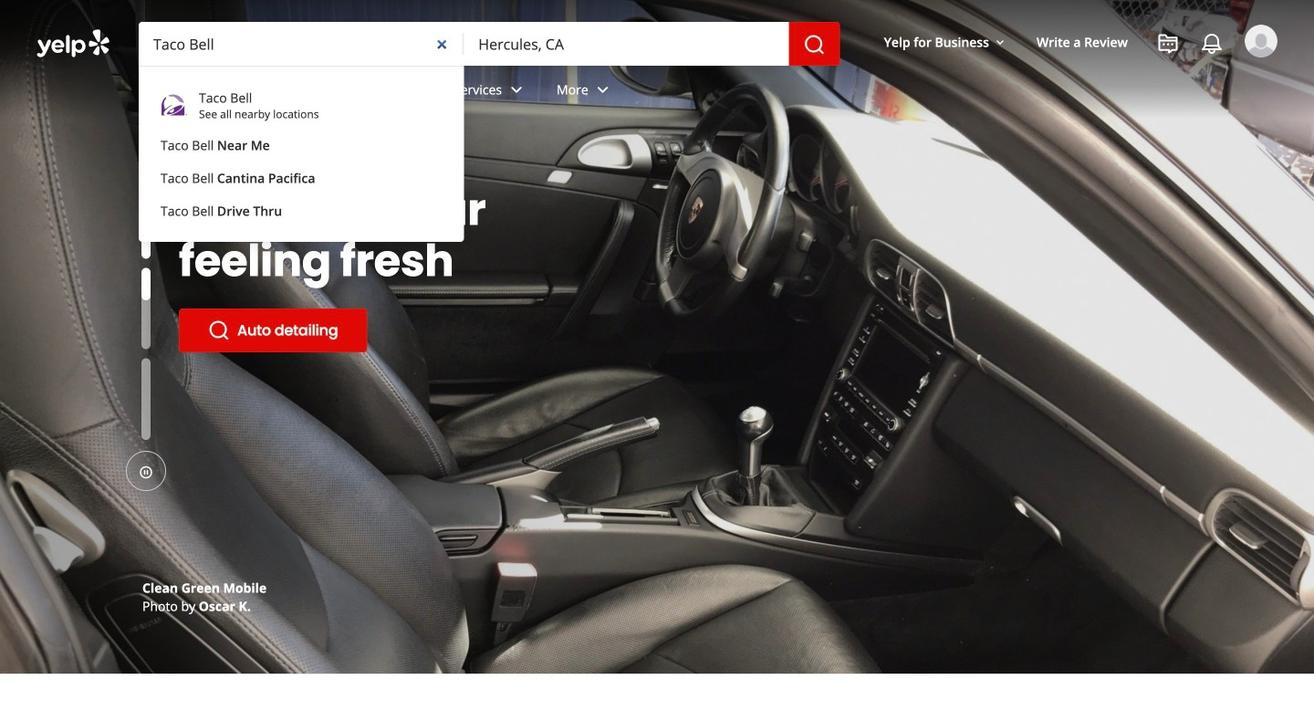 Task type: vqa. For each thing, say whether or not it's contained in the screenshot.
search field
yes



Task type: describe. For each thing, give the bounding box(es) containing it.
projects image
[[1158, 33, 1180, 55]]

business categories element
[[139, 66, 1278, 119]]

1 24 chevron down v2 image from the left
[[228, 79, 250, 101]]

24 search v2 image
[[208, 320, 230, 342]]

christina o. image
[[1246, 25, 1278, 58]]



Task type: locate. For each thing, give the bounding box(es) containing it.
select slide image
[[142, 177, 151, 259]]

24 chevron down v2 image
[[228, 79, 250, 101], [592, 79, 614, 101]]

0 horizontal spatial 24 chevron down v2 image
[[228, 79, 250, 101]]

1 horizontal spatial 24 chevron down v2 image
[[592, 79, 614, 101]]

24 chevron down v2 image down things to do, nail salons, plumbers search box
[[228, 79, 250, 101]]

address, neighborhood, city, state or zip search field
[[464, 22, 789, 66]]

pause slideshow image
[[139, 465, 153, 480]]

None search field
[[0, 0, 1315, 242]]

things to do, nail salons, plumbers search field
[[139, 22, 464, 66]]

none field 'address, neighborhood, city, state or zip'
[[464, 22, 789, 66]]

None field
[[139, 22, 464, 66], [464, 22, 789, 66], [139, 22, 464, 66]]

2 24 chevron down v2 image from the left
[[592, 79, 614, 101]]

  text field
[[139, 22, 464, 66]]

search image
[[804, 34, 826, 56]]

user actions element
[[870, 23, 1304, 135]]

24 chevron down v2 image down 'address, neighborhood, city, state or zip' field
[[592, 79, 614, 101]]

notifications image
[[1202, 33, 1224, 55]]

16 chevron down v2 image
[[993, 35, 1008, 50]]

24 chevron down v2 image
[[506, 79, 528, 101]]

None search field
[[139, 22, 841, 66]]



